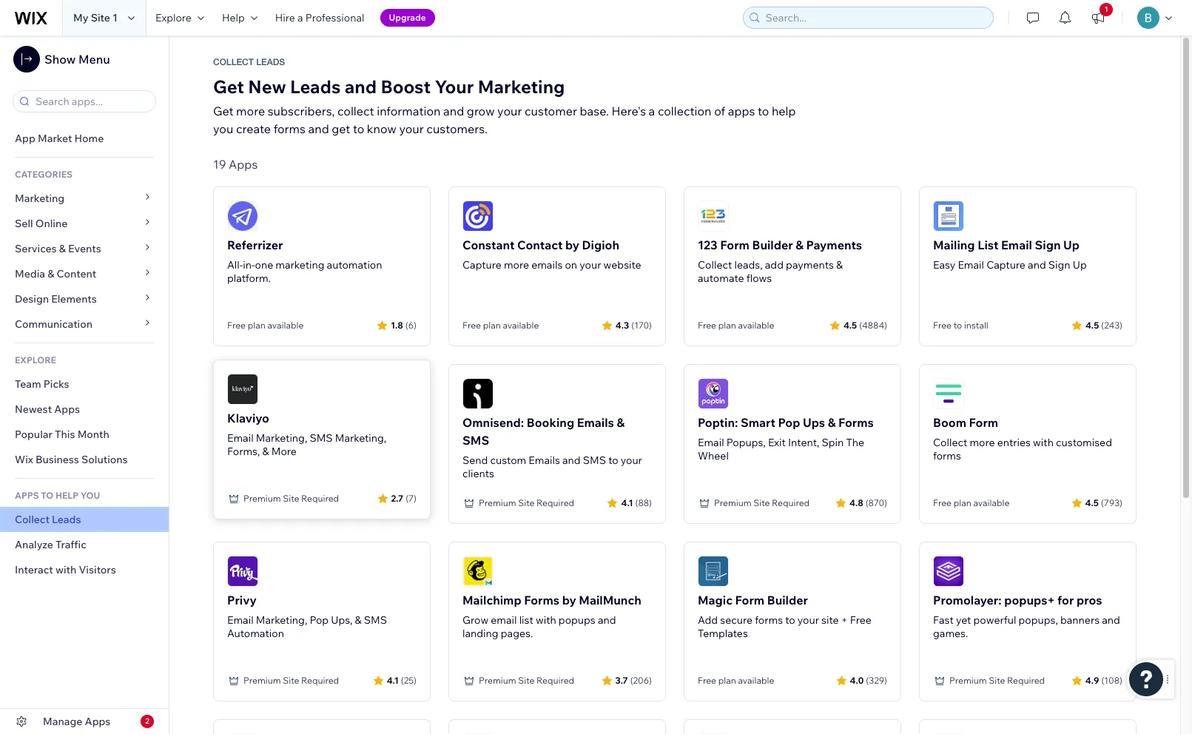 Task type: locate. For each thing, give the bounding box(es) containing it.
0 vertical spatial 4.1
[[621, 497, 633, 508]]

0 vertical spatial form
[[720, 238, 749, 252]]

with right "list"
[[536, 613, 556, 627]]

required down the intent,
[[772, 497, 810, 508]]

premium site required down more
[[243, 493, 339, 504]]

0 horizontal spatial leads
[[52, 513, 81, 526]]

your
[[497, 104, 522, 118], [399, 121, 424, 136], [580, 258, 601, 272], [621, 454, 642, 467], [797, 613, 819, 627]]

1 horizontal spatial forms
[[838, 415, 874, 430]]

more inside constant contact by digioh capture more emails on your website
[[504, 258, 529, 272]]

forms inside poptin: smart pop ups & forms email popups, exit intent, spin the wheel
[[838, 415, 874, 430]]

0 horizontal spatial forms
[[274, 121, 306, 136]]

form right boom
[[969, 415, 998, 430]]

elements
[[51, 292, 97, 306]]

& inside omnisend: booking emails & sms send custom emails and sms to your clients
[[617, 415, 625, 430]]

0 vertical spatial forms
[[274, 121, 306, 136]]

free down the templates
[[698, 675, 716, 686]]

analyze
[[15, 538, 53, 551]]

emails right booking
[[577, 415, 614, 430]]

collect inside "link"
[[15, 513, 49, 526]]

2 vertical spatial with
[[536, 613, 556, 627]]

0 horizontal spatial apps
[[54, 403, 80, 416]]

available down platform.
[[267, 320, 304, 331]]

mailing list email sign up easy email capture and sign up
[[933, 238, 1087, 272]]

0 vertical spatial marketing
[[478, 75, 565, 98]]

plan for marketing
[[248, 320, 265, 331]]

2 horizontal spatial leads
[[290, 75, 341, 98]]

1 vertical spatial pop
[[310, 613, 329, 627]]

available for payments
[[738, 320, 774, 331]]

site for klaviyo
[[283, 493, 299, 504]]

help
[[55, 490, 78, 501]]

site for privy
[[283, 675, 299, 686]]

1 horizontal spatial collect leads
[[213, 57, 285, 67]]

site down pages.
[[518, 675, 535, 686]]

0 horizontal spatial 4.1
[[387, 674, 399, 686]]

email down poptin:
[[698, 436, 724, 449]]

apps for 19 apps
[[229, 157, 258, 172]]

plan
[[248, 320, 265, 331], [483, 320, 501, 331], [718, 320, 736, 331], [954, 497, 971, 508], [718, 675, 736, 686]]

email inside klaviyo email marketing, sms marketing, forms, & more
[[227, 431, 254, 445]]

available down entries
[[973, 497, 1010, 508]]

plan down platform.
[[248, 320, 265, 331]]

analyze traffic link
[[0, 532, 169, 557]]

premium down the automation
[[243, 675, 281, 686]]

1 vertical spatial more
[[504, 258, 529, 272]]

a
[[297, 11, 303, 24], [649, 104, 655, 118]]

services
[[15, 242, 57, 255]]

ups,
[[331, 613, 353, 627]]

2 get from the top
[[213, 104, 233, 118]]

Search apps... field
[[31, 91, 151, 112]]

popups,
[[1019, 613, 1058, 627]]

free plan available up the promolayer: popups+ for pros logo
[[933, 497, 1010, 508]]

get up you
[[213, 104, 233, 118]]

mailmunch
[[579, 593, 641, 607]]

free plan available down the templates
[[698, 675, 774, 686]]

plan up omnisend: booking emails & sms logo at left bottom
[[483, 320, 501, 331]]

interact
[[15, 563, 53, 576]]

0 horizontal spatial emails
[[529, 454, 560, 467]]

0 vertical spatial more
[[236, 104, 265, 118]]

1 capture from the left
[[462, 258, 502, 272]]

apps right 'manage'
[[85, 715, 111, 728]]

1 button
[[1082, 0, 1114, 36]]

by inside constant contact by digioh capture more emails on your website
[[565, 238, 579, 252]]

premium site required down exit
[[714, 497, 810, 508]]

builder for secure
[[767, 593, 808, 607]]

digioh
[[582, 238, 619, 252]]

0 horizontal spatial more
[[236, 104, 265, 118]]

1 horizontal spatial leads
[[256, 57, 285, 67]]

free for magic form builder
[[698, 675, 716, 686]]

free left the install at top
[[933, 320, 952, 331]]

1 vertical spatial forms
[[524, 593, 559, 607]]

services & events link
[[0, 236, 169, 261]]

get
[[213, 75, 244, 98], [213, 104, 233, 118]]

required down ups,
[[301, 675, 339, 686]]

forms down boom
[[933, 449, 961, 462]]

premium site required
[[243, 493, 339, 504], [479, 497, 574, 508], [714, 497, 810, 508], [243, 675, 339, 686], [479, 675, 574, 686], [949, 675, 1045, 686]]

1 vertical spatial emails
[[529, 454, 560, 467]]

omnisend:
[[462, 415, 524, 430]]

email right the list
[[1001, 238, 1032, 252]]

0 vertical spatial sign
[[1035, 238, 1061, 252]]

capture inside constant contact by digioh capture more emails on your website
[[462, 258, 502, 272]]

forms inside magic form builder add secure forms to your site + free templates
[[755, 613, 783, 627]]

0 horizontal spatial collect leads
[[15, 513, 81, 526]]

and inside mailchimp forms by mailmunch grow email list with popups and landing pages.
[[598, 613, 616, 627]]

1 vertical spatial sign
[[1048, 258, 1070, 272]]

premium site required for send
[[479, 497, 574, 508]]

2 vertical spatial form
[[735, 593, 764, 607]]

pros
[[1077, 593, 1102, 607]]

1 vertical spatial up
[[1073, 258, 1087, 272]]

site down the automation
[[283, 675, 299, 686]]

free plan available up omnisend: booking emails & sms logo at left bottom
[[462, 320, 539, 331]]

visitors
[[79, 563, 116, 576]]

free plan available down automate
[[698, 320, 774, 331]]

collect leads down to
[[15, 513, 81, 526]]

0 vertical spatial with
[[1033, 436, 1054, 449]]

4.1 (88)
[[621, 497, 652, 508]]

0 vertical spatial pop
[[778, 415, 800, 430]]

1 vertical spatial a
[[649, 104, 655, 118]]

to inside omnisend: booking emails & sms send custom emails and sms to your clients
[[608, 454, 618, 467]]

email down mailing
[[958, 258, 984, 272]]

premium site required down custom
[[479, 497, 574, 508]]

market
[[38, 132, 72, 145]]

1 horizontal spatial a
[[649, 104, 655, 118]]

collect inside 'boom form collect more entries with customised forms'
[[933, 436, 967, 449]]

get inside get more subscribers, collect information and grow your customer base. here's a collection of apps to help you create forms and get to know your customers.
[[213, 104, 233, 118]]

marketing
[[276, 258, 324, 272]]

referrizer logo image
[[227, 201, 258, 232]]

0 vertical spatial leads
[[256, 57, 285, 67]]

site down exit
[[753, 497, 770, 508]]

site down custom
[[518, 497, 535, 508]]

2 horizontal spatial more
[[970, 436, 995, 449]]

by inside mailchimp forms by mailmunch grow email list with popups and landing pages.
[[562, 593, 576, 607]]

wix
[[15, 453, 33, 466]]

home
[[74, 132, 104, 145]]

with down traffic at the bottom left of page
[[55, 563, 76, 576]]

required for forms
[[772, 497, 810, 508]]

collect down 123
[[698, 258, 732, 272]]

form for 123
[[720, 238, 749, 252]]

free for referrizer
[[227, 320, 246, 331]]

premium for mailchimp
[[479, 675, 516, 686]]

1 horizontal spatial 1
[[1104, 4, 1108, 14]]

1 vertical spatial forms
[[933, 449, 961, 462]]

sms
[[310, 431, 333, 445], [462, 433, 489, 448], [583, 454, 606, 467], [364, 613, 387, 627]]

required for forms,
[[301, 493, 339, 504]]

4.1 left (25) on the bottom of page
[[387, 674, 399, 686]]

capture inside mailing list email sign up easy email capture and sign up
[[986, 258, 1026, 272]]

and inside omnisend: booking emails & sms send custom emails and sms to your clients
[[562, 454, 581, 467]]

collect leads up new
[[213, 57, 285, 67]]

marketing, inside 'privy email marketing, pop ups,  & sms automation'
[[256, 613, 307, 627]]

4.5 left the "(793)"
[[1085, 497, 1099, 508]]

get left new
[[213, 75, 244, 98]]

site for mailchimp forms by mailmunch
[[518, 675, 535, 686]]

1 horizontal spatial with
[[536, 613, 556, 627]]

your inside magic form builder add secure forms to your site + free templates
[[797, 613, 819, 627]]

form for boom
[[969, 415, 998, 430]]

email inside poptin: smart pop ups & forms email popups, exit intent, spin the wheel
[[698, 436, 724, 449]]

a right hire
[[297, 11, 303, 24]]

required for yet
[[1007, 675, 1045, 686]]

& up payments
[[796, 238, 804, 252]]

1 vertical spatial marketing
[[15, 192, 65, 205]]

you
[[80, 490, 100, 501]]

automation
[[327, 258, 382, 272]]

forms up the
[[838, 415, 874, 430]]

plan for entries
[[954, 497, 971, 508]]

2 vertical spatial apps
[[85, 715, 111, 728]]

2 vertical spatial forms
[[755, 613, 783, 627]]

free down automate
[[698, 320, 716, 331]]

capture
[[462, 258, 502, 272], [986, 258, 1026, 272]]

free right the (6)
[[462, 320, 481, 331]]

hire
[[275, 11, 295, 24]]

wheel
[[698, 449, 729, 462]]

(206)
[[630, 674, 652, 686]]

premium down games.
[[949, 675, 987, 686]]

customised
[[1056, 436, 1112, 449]]

0 horizontal spatial forms
[[524, 593, 559, 607]]

1 get from the top
[[213, 75, 244, 98]]

required down klaviyo email marketing, sms marketing, forms, & more
[[301, 493, 339, 504]]

free plan available
[[227, 320, 304, 331], [462, 320, 539, 331], [698, 320, 774, 331], [933, 497, 1010, 508], [698, 675, 774, 686]]

klaviyo logo image
[[227, 374, 258, 405]]

1 vertical spatial by
[[562, 593, 576, 607]]

1 horizontal spatial forms
[[755, 613, 783, 627]]

your up 4.1 (88)
[[621, 454, 642, 467]]

1 horizontal spatial emails
[[577, 415, 614, 430]]

1 vertical spatial get
[[213, 104, 233, 118]]

1 vertical spatial builder
[[767, 593, 808, 607]]

& right booking
[[617, 415, 625, 430]]

referrizer all-in-one marketing automation platform.
[[227, 238, 382, 285]]

with right entries
[[1033, 436, 1054, 449]]

free for 123 form builder & payments
[[698, 320, 716, 331]]

free
[[227, 320, 246, 331], [462, 320, 481, 331], [698, 320, 716, 331], [933, 320, 952, 331], [933, 497, 952, 508], [850, 613, 872, 627], [698, 675, 716, 686]]

free down platform.
[[227, 320, 246, 331]]

leads up subscribers,
[[290, 75, 341, 98]]

form inside 'boom form collect more entries with customised forms'
[[969, 415, 998, 430]]

1 horizontal spatial apps
[[85, 715, 111, 728]]

email
[[491, 613, 517, 627]]

19
[[213, 157, 226, 172]]

mailchimp forms by mailmunch logo image
[[462, 556, 494, 587]]

your left site
[[797, 613, 819, 627]]

your inside omnisend: booking emails & sms send custom emails and sms to your clients
[[621, 454, 642, 467]]

leads down the help
[[52, 513, 81, 526]]

0 horizontal spatial marketing
[[15, 192, 65, 205]]

4.9
[[1085, 674, 1099, 686]]

required down omnisend: booking emails & sms send custom emails and sms to your clients
[[537, 497, 574, 508]]

2 vertical spatial more
[[970, 436, 995, 449]]

free right (870)
[[933, 497, 952, 508]]

site
[[91, 11, 110, 24], [283, 493, 299, 504], [518, 497, 535, 508], [753, 497, 770, 508], [283, 675, 299, 686], [518, 675, 535, 686], [989, 675, 1005, 686]]

form up secure
[[735, 593, 764, 607]]

free for constant contact by digioh
[[462, 320, 481, 331]]

0 vertical spatial by
[[565, 238, 579, 252]]

1 vertical spatial 4.1
[[387, 674, 399, 686]]

premium down wheel
[[714, 497, 751, 508]]

required down popups
[[537, 675, 574, 686]]

popups+
[[1004, 593, 1055, 607]]

2.7
[[391, 492, 403, 504]]

2 horizontal spatial apps
[[229, 157, 258, 172]]

leads up new
[[256, 57, 285, 67]]

events
[[68, 242, 101, 255]]

1 horizontal spatial pop
[[778, 415, 800, 430]]

newest
[[15, 403, 52, 416]]

builder for payments
[[752, 238, 793, 252]]

team picks
[[15, 377, 69, 391]]

2 horizontal spatial with
[[1033, 436, 1054, 449]]

emails right custom
[[529, 454, 560, 467]]

by up on
[[565, 238, 579, 252]]

forms up "list"
[[524, 593, 559, 607]]

custom
[[490, 454, 526, 467]]

premium down the forms,
[[243, 493, 281, 504]]

form inside 123 form builder & payments collect leads, add payments & automate flows
[[720, 238, 749, 252]]

month
[[77, 428, 109, 441]]

list
[[978, 238, 999, 252]]

more left emails
[[504, 258, 529, 272]]

content
[[57, 267, 96, 280]]

& left more
[[262, 445, 269, 458]]

my site 1
[[73, 11, 118, 24]]

forms down subscribers,
[[274, 121, 306, 136]]

& right ups
[[828, 415, 836, 430]]

apps right the 19
[[229, 157, 258, 172]]

builder right magic
[[767, 593, 808, 607]]

collect down apps
[[15, 513, 49, 526]]

popups
[[559, 613, 595, 627]]

0 horizontal spatial pop
[[310, 613, 329, 627]]

premium for promolayer:
[[949, 675, 987, 686]]

4.8
[[849, 497, 863, 508]]

4.1 left "(88)"
[[621, 497, 633, 508]]

get new leads and boost your marketing
[[213, 75, 565, 98]]

more left entries
[[970, 436, 995, 449]]

promolayer: popups+ for pros logo image
[[933, 556, 964, 587]]

0 vertical spatial get
[[213, 75, 244, 98]]

poptin: smart pop ups & forms logo image
[[698, 378, 729, 409]]

premium down clients
[[479, 497, 516, 508]]

1 vertical spatial with
[[55, 563, 76, 576]]

more inside get more subscribers, collect information and grow your customer base. here's a collection of apps to help you create forms and get to know your customers.
[[236, 104, 265, 118]]

your
[[435, 75, 474, 98]]

site down more
[[283, 493, 299, 504]]

site for promolayer: popups+ for pros
[[989, 675, 1005, 686]]

premium
[[243, 493, 281, 504], [479, 497, 516, 508], [714, 497, 751, 508], [243, 675, 281, 686], [479, 675, 516, 686], [949, 675, 987, 686]]

plan for capture
[[483, 320, 501, 331]]

4.5
[[843, 319, 857, 330], [1085, 319, 1099, 330], [1085, 497, 1099, 508]]

plan for secure
[[718, 675, 736, 686]]

builder inside 123 form builder & payments collect leads, add payments & automate flows
[[752, 238, 793, 252]]

free plan available for capture
[[462, 320, 539, 331]]

2 capture from the left
[[986, 258, 1026, 272]]

email down privy
[[227, 613, 254, 627]]

plan down automate
[[718, 320, 736, 331]]

form up 'leads,'
[[720, 238, 749, 252]]

1 vertical spatial collect leads
[[15, 513, 81, 526]]

0 vertical spatial forms
[[838, 415, 874, 430]]

popular
[[15, 428, 52, 441]]

2
[[145, 716, 149, 726]]

premium site required down powerful
[[949, 675, 1045, 686]]

1 horizontal spatial 4.1
[[621, 497, 633, 508]]

ups
[[803, 415, 825, 430]]

4.5 (793)
[[1085, 497, 1122, 508]]

with inside sidebar element
[[55, 563, 76, 576]]

free plan available for payments
[[698, 320, 774, 331]]

leads
[[256, 57, 285, 67], [290, 75, 341, 98], [52, 513, 81, 526]]

premium site required down the automation
[[243, 675, 339, 686]]

capture down constant
[[462, 258, 502, 272]]

pop inside 'privy email marketing, pop ups,  & sms automation'
[[310, 613, 329, 627]]

popular this month link
[[0, 422, 169, 447]]

plan down the templates
[[718, 675, 736, 686]]

4.3
[[616, 319, 629, 330]]

plan for payments
[[718, 320, 736, 331]]

help
[[222, 11, 245, 24]]

collect up new
[[213, 57, 254, 67]]

form inside magic form builder add secure forms to your site + free templates
[[735, 593, 764, 607]]

marketing,
[[256, 431, 307, 445], [335, 431, 386, 445], [256, 613, 307, 627]]

free inside magic form builder add secure forms to your site + free templates
[[850, 613, 872, 627]]

of
[[714, 104, 725, 118]]

manage
[[43, 715, 82, 728]]

apps up the this
[[54, 403, 80, 416]]

pop left ups,
[[310, 613, 329, 627]]

1 vertical spatial apps
[[54, 403, 80, 416]]

more inside 'boom form collect more entries with customised forms'
[[970, 436, 995, 449]]

required for &
[[301, 675, 339, 686]]

premium down landing
[[479, 675, 516, 686]]

form for magic
[[735, 593, 764, 607]]

0 horizontal spatial capture
[[462, 258, 502, 272]]

2 vertical spatial leads
[[52, 513, 81, 526]]

site down powerful
[[989, 675, 1005, 686]]

2 horizontal spatial forms
[[933, 449, 961, 462]]

marketing down categories
[[15, 192, 65, 205]]

the
[[846, 436, 864, 449]]

builder up the add
[[752, 238, 793, 252]]

collect down boom
[[933, 436, 967, 449]]

& right ups,
[[355, 613, 362, 627]]

newest apps link
[[0, 397, 169, 422]]

sms inside 'privy email marketing, pop ups,  & sms automation'
[[364, 613, 387, 627]]

4.5 left (243) on the top
[[1085, 319, 1099, 330]]

easy
[[933, 258, 955, 272]]

poptin: smart pop ups & forms email popups, exit intent, spin the wheel
[[698, 415, 874, 462]]

forms
[[274, 121, 306, 136], [933, 449, 961, 462], [755, 613, 783, 627]]

& inside klaviyo email marketing, sms marketing, forms, & more
[[262, 445, 269, 458]]

1 horizontal spatial capture
[[986, 258, 1026, 272]]

0 vertical spatial builder
[[752, 238, 793, 252]]

available down emails
[[503, 320, 539, 331]]

get for get more subscribers, collect information and grow your customer base. here's a collection of apps to help you create forms and get to know your customers.
[[213, 104, 233, 118]]

newest apps
[[15, 403, 80, 416]]

1 horizontal spatial more
[[504, 258, 529, 272]]

pop up exit
[[778, 415, 800, 430]]

by up popups
[[562, 593, 576, 607]]

0 vertical spatial up
[[1063, 238, 1080, 252]]

professional
[[305, 11, 364, 24]]

1 vertical spatial form
[[969, 415, 998, 430]]

free right +
[[850, 613, 872, 627]]

& down 'payments'
[[836, 258, 843, 272]]

(870)
[[865, 497, 887, 508]]

boost
[[381, 75, 431, 98]]

builder inside magic form builder add secure forms to your site + free templates
[[767, 593, 808, 607]]

site for poptin: smart pop ups & forms
[[753, 497, 770, 508]]

your right on
[[580, 258, 601, 272]]

available down the templates
[[738, 675, 774, 686]]

4.0
[[850, 674, 864, 686]]

interact with visitors link
[[0, 557, 169, 582]]

0 vertical spatial emails
[[577, 415, 614, 430]]

marketing up get more subscribers, collect information and grow your customer base. here's a collection of apps to help you create forms and get to know your customers.
[[478, 75, 565, 98]]

free plan available down platform.
[[227, 320, 304, 331]]

0 vertical spatial apps
[[229, 157, 258, 172]]

available down flows
[[738, 320, 774, 331]]

0 horizontal spatial with
[[55, 563, 76, 576]]

design
[[15, 292, 49, 306]]

0 horizontal spatial a
[[297, 11, 303, 24]]



Task type: describe. For each thing, give the bounding box(es) containing it.
customers.
[[426, 121, 488, 136]]

manage apps
[[43, 715, 111, 728]]

and inside mailing list email sign up easy email capture and sign up
[[1028, 258, 1046, 272]]

apps
[[728, 104, 755, 118]]

magic form builder add secure forms to your site + free templates
[[698, 593, 872, 640]]

4.1 for &
[[621, 497, 633, 508]]

1 inside button
[[1104, 4, 1108, 14]]

1.8
[[391, 319, 403, 330]]

4.1 for pop
[[387, 674, 399, 686]]

required for email
[[537, 675, 574, 686]]

forms inside 'boom form collect more entries with customised forms'
[[933, 449, 961, 462]]

premium for poptin:
[[714, 497, 751, 508]]

apps for manage apps
[[85, 715, 111, 728]]

magic form builder logo image
[[698, 556, 729, 587]]

automate
[[698, 272, 744, 285]]

& inside 'privy email marketing, pop ups,  & sms automation'
[[355, 613, 362, 627]]

popups,
[[726, 436, 766, 449]]

pages.
[[501, 627, 533, 640]]

templates
[[698, 627, 748, 640]]

123 form builder & payments logo image
[[698, 201, 729, 232]]

information
[[377, 104, 441, 118]]

referrizer
[[227, 238, 283, 252]]

smart
[[741, 415, 775, 430]]

klaviyo
[[227, 411, 269, 425]]

4.5 for payments
[[843, 319, 857, 330]]

get
[[332, 121, 350, 136]]

free plan available for secure
[[698, 675, 774, 686]]

to inside magic form builder add secure forms to your site + free templates
[[785, 613, 795, 627]]

sell
[[15, 217, 33, 230]]

secure
[[720, 613, 753, 627]]

free for boom form
[[933, 497, 952, 508]]

4.5 for entries
[[1085, 497, 1099, 508]]

base.
[[580, 104, 609, 118]]

1 horizontal spatial marketing
[[478, 75, 565, 98]]

& right media
[[47, 267, 54, 280]]

marketing inside sidebar element
[[15, 192, 65, 205]]

free plan available for entries
[[933, 497, 1010, 508]]

Search... field
[[761, 7, 989, 28]]

leads inside "link"
[[52, 513, 81, 526]]

a inside get more subscribers, collect information and grow your customer base. here's a collection of apps to help you create forms and get to know your customers.
[[649, 104, 655, 118]]

site right my
[[91, 11, 110, 24]]

available for secure
[[738, 675, 774, 686]]

marketing link
[[0, 186, 169, 211]]

by for forms
[[562, 593, 576, 607]]

you
[[213, 121, 233, 136]]

premium site required for yet
[[949, 675, 1045, 686]]

klaviyo email marketing, sms marketing, forms, & more
[[227, 411, 386, 458]]

payments
[[786, 258, 834, 272]]

landing
[[462, 627, 498, 640]]

communication
[[15, 317, 95, 331]]

create
[[236, 121, 271, 136]]

forms inside get more subscribers, collect information and grow your customer base. here's a collection of apps to help you create forms and get to know your customers.
[[274, 121, 306, 136]]

boom
[[933, 415, 966, 430]]

premium for klaviyo
[[243, 493, 281, 504]]

(329)
[[866, 674, 887, 686]]

boom form logo image
[[933, 378, 964, 409]]

list
[[519, 613, 533, 627]]

& left events
[[59, 242, 66, 255]]

payments
[[806, 238, 862, 252]]

online
[[35, 217, 68, 230]]

apps for newest apps
[[54, 403, 80, 416]]

free for mailing list email sign up
[[933, 320, 952, 331]]

wix business solutions
[[15, 453, 128, 466]]

more
[[271, 445, 297, 458]]

booking
[[527, 415, 574, 430]]

your down information
[[399, 121, 424, 136]]

customer
[[525, 104, 577, 118]]

my
[[73, 11, 88, 24]]

here's
[[612, 104, 646, 118]]

solutions
[[81, 453, 128, 466]]

4.5 for up
[[1085, 319, 1099, 330]]

available for capture
[[503, 320, 539, 331]]

premium for omnisend:
[[479, 497, 516, 508]]

omnisend: booking emails & sms send custom emails and sms to your clients
[[462, 415, 642, 480]]

(25)
[[401, 674, 417, 686]]

marketing, for privy
[[256, 613, 307, 627]]

0 vertical spatial a
[[297, 11, 303, 24]]

& inside poptin: smart pop ups & forms email popups, exit intent, spin the wheel
[[828, 415, 836, 430]]

available for marketing
[[267, 320, 304, 331]]

get more subscribers, collect information and grow your customer base. here's a collection of apps to help you create forms and get to know your customers.
[[213, 104, 796, 136]]

2.7 (7)
[[391, 492, 417, 504]]

sell online link
[[0, 211, 169, 236]]

mailchimp forms by mailmunch grow email list with popups and landing pages.
[[462, 593, 641, 640]]

leads,
[[734, 258, 763, 272]]

all-
[[227, 258, 243, 272]]

yet
[[956, 613, 971, 627]]

privy logo image
[[227, 556, 258, 587]]

categories
[[15, 169, 73, 180]]

4.8 (870)
[[849, 497, 887, 508]]

collect leads inside "link"
[[15, 513, 81, 526]]

available for entries
[[973, 497, 1010, 508]]

get for get new leads and boost your marketing
[[213, 75, 244, 98]]

collect inside 123 form builder & payments collect leads, add payments & automate flows
[[698, 258, 732, 272]]

communication link
[[0, 312, 169, 337]]

omnisend: booking emails & sms logo image
[[462, 378, 494, 409]]

to
[[41, 490, 53, 501]]

app
[[15, 132, 35, 145]]

show menu button
[[13, 46, 110, 73]]

app market home link
[[0, 126, 169, 151]]

media & content
[[15, 267, 96, 280]]

free to install
[[933, 320, 988, 331]]

pop inside poptin: smart pop ups & forms email popups, exit intent, spin the wheel
[[778, 415, 800, 430]]

site for omnisend: booking emails & sms
[[518, 497, 535, 508]]

show
[[44, 52, 76, 67]]

forms inside mailchimp forms by mailmunch grow email list with popups and landing pages.
[[524, 593, 559, 607]]

123 form builder & payments collect leads, add payments & automate flows
[[698, 238, 862, 285]]

team
[[15, 377, 41, 391]]

show menu
[[44, 52, 110, 67]]

premium site required for &
[[243, 675, 339, 686]]

(88)
[[635, 497, 652, 508]]

premium site required for forms
[[714, 497, 810, 508]]

premium site required for email
[[479, 675, 574, 686]]

your inside constant contact by digioh capture more emails on your website
[[580, 258, 601, 272]]

poptin:
[[698, 415, 738, 430]]

clients
[[462, 467, 494, 480]]

constant contact by digioh logo image
[[462, 201, 494, 232]]

entries
[[997, 436, 1031, 449]]

email inside 'privy email marketing, pop ups,  & sms automation'
[[227, 613, 254, 627]]

contact
[[517, 238, 563, 252]]

platform.
[[227, 272, 271, 285]]

new
[[248, 75, 286, 98]]

free plan available for marketing
[[227, 320, 304, 331]]

by for contact
[[565, 238, 579, 252]]

apps to help you
[[15, 490, 100, 501]]

sidebar element
[[0, 36, 169, 734]]

website
[[603, 258, 641, 272]]

magic
[[698, 593, 733, 607]]

(4884)
[[859, 319, 887, 330]]

and inside promolayer: popups+ for pros fast yet powerful popups, banners and games.
[[1102, 613, 1120, 627]]

19 apps
[[213, 157, 258, 172]]

add
[[765, 258, 784, 272]]

banners
[[1060, 613, 1100, 627]]

exit
[[768, 436, 786, 449]]

boom form collect more entries with customised forms
[[933, 415, 1112, 462]]

marketing, for klaviyo
[[256, 431, 307, 445]]

0 vertical spatial collect leads
[[213, 57, 285, 67]]

with inside mailchimp forms by mailmunch grow email list with popups and landing pages.
[[536, 613, 556, 627]]

1 vertical spatial leads
[[290, 75, 341, 98]]

4.1 (25)
[[387, 674, 417, 686]]

premium site required for forms,
[[243, 493, 339, 504]]

(170)
[[631, 319, 652, 330]]

your right grow
[[497, 104, 522, 118]]

mailing list email sign up logo image
[[933, 201, 964, 232]]

premium for privy
[[243, 675, 281, 686]]

popular this month
[[15, 428, 109, 441]]

required for send
[[537, 497, 574, 508]]

0 horizontal spatial 1
[[113, 11, 118, 24]]

sms inside klaviyo email marketing, sms marketing, forms, & more
[[310, 431, 333, 445]]

with inside 'boom form collect more entries with customised forms'
[[1033, 436, 1054, 449]]

emails
[[531, 258, 563, 272]]

upgrade
[[389, 12, 426, 23]]



Task type: vqa. For each thing, say whether or not it's contained in the screenshot.
right Subscribe BUTTON
no



